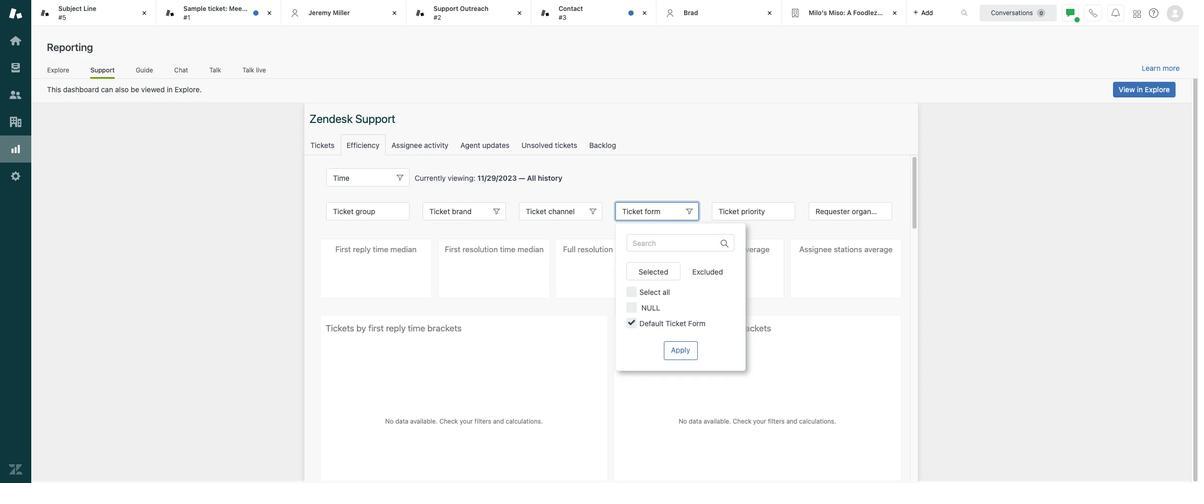 Task type: locate. For each thing, give the bounding box(es) containing it.
2 talk from the left
[[243, 66, 254, 74]]

3 close image from the left
[[514, 8, 525, 18]]

support up the "#2"
[[434, 5, 458, 13]]

the
[[246, 5, 256, 13]]

close image right the
[[264, 8, 275, 18]]

in
[[167, 85, 173, 94], [1137, 85, 1143, 94]]

close image
[[139, 8, 150, 18], [389, 8, 400, 18], [514, 8, 525, 18], [640, 8, 650, 18]]

talk right chat
[[209, 66, 221, 74]]

explore up the this at the top
[[47, 66, 69, 74]]

close image inside milo's miso: a foodlez subsidiary tab
[[890, 8, 900, 18]]

add
[[922, 9, 933, 16]]

explore down learn more link
[[1145, 85, 1170, 94]]

live
[[256, 66, 266, 74]]

main element
[[0, 0, 31, 483]]

close image
[[264, 8, 275, 18], [765, 8, 775, 18], [890, 8, 900, 18]]

2 close image from the left
[[389, 8, 400, 18]]

dashboard
[[63, 85, 99, 94]]

close image for milo's miso: a foodlez subsidiary
[[890, 8, 900, 18]]

close image inside tab
[[264, 8, 275, 18]]

ticket
[[258, 5, 275, 13]]

2 tab from the left
[[156, 0, 281, 26]]

in right view
[[1137, 85, 1143, 94]]

zendesk products image
[[1134, 10, 1141, 17]]

contact #3
[[559, 5, 583, 21]]

views image
[[9, 61, 22, 75]]

sample
[[183, 5, 206, 13]]

support inside the support outreach #2
[[434, 5, 458, 13]]

1 horizontal spatial talk
[[243, 66, 254, 74]]

explore link
[[47, 66, 70, 77]]

talk for talk live
[[243, 66, 254, 74]]

get started image
[[9, 34, 22, 47]]

close image left the "#2"
[[389, 8, 400, 18]]

foodlez
[[853, 9, 878, 17]]

talk inside "link"
[[209, 66, 221, 74]]

0 vertical spatial support
[[434, 5, 458, 13]]

close image left brad
[[640, 8, 650, 18]]

jeremy miller
[[309, 9, 350, 17]]

1 vertical spatial explore
[[1145, 85, 1170, 94]]

3 tab from the left
[[407, 0, 532, 26]]

support up 'can'
[[90, 66, 115, 74]]

close image left add dropdown button
[[890, 8, 900, 18]]

explore
[[47, 66, 69, 74], [1145, 85, 1170, 94]]

talk live
[[243, 66, 266, 74]]

contact
[[559, 5, 583, 13]]

close image inside the jeremy miller tab
[[389, 8, 400, 18]]

1 vertical spatial support
[[90, 66, 115, 74]]

1 horizontal spatial in
[[1137, 85, 1143, 94]]

tab containing subject line
[[31, 0, 156, 26]]

brad tab
[[657, 0, 782, 26]]

#2
[[434, 13, 441, 21]]

close image for the jeremy miller tab
[[389, 8, 400, 18]]

support
[[434, 5, 458, 13], [90, 66, 115, 74]]

tab
[[31, 0, 156, 26], [156, 0, 281, 26], [407, 0, 532, 26], [532, 0, 657, 26]]

milo's miso: a foodlez subsidiary tab
[[782, 0, 912, 26]]

1 horizontal spatial support
[[434, 5, 458, 13]]

guide link
[[136, 66, 153, 77]]

2 horizontal spatial close image
[[890, 8, 900, 18]]

3 close image from the left
[[890, 8, 900, 18]]

close image left milo's
[[765, 8, 775, 18]]

support link
[[90, 66, 115, 79]]

jeremy miller tab
[[281, 0, 407, 26]]

milo's
[[809, 9, 827, 17]]

2 close image from the left
[[765, 8, 775, 18]]

guide
[[136, 66, 153, 74]]

chat link
[[174, 66, 188, 77]]

1 in from the left
[[167, 85, 173, 94]]

#5
[[58, 13, 66, 21]]

0 horizontal spatial talk
[[209, 66, 221, 74]]

talk left live
[[243, 66, 254, 74]]

1 close image from the left
[[139, 8, 150, 18]]

this
[[47, 85, 61, 94]]

4 tab from the left
[[532, 0, 657, 26]]

this dashboard can also be viewed in explore.
[[47, 85, 202, 94]]

miso:
[[829, 9, 846, 17]]

0 horizontal spatial close image
[[264, 8, 275, 18]]

talk
[[209, 66, 221, 74], [243, 66, 254, 74]]

close image inside brad tab
[[765, 8, 775, 18]]

1 horizontal spatial explore
[[1145, 85, 1170, 94]]

milo's miso: a foodlez subsidiary
[[809, 9, 912, 17]]

in right viewed
[[167, 85, 173, 94]]

a
[[847, 9, 852, 17]]

sample ticket: meet the ticket #1
[[183, 5, 275, 21]]

2 in from the left
[[1137, 85, 1143, 94]]

0 horizontal spatial support
[[90, 66, 115, 74]]

can
[[101, 85, 113, 94]]

line
[[84, 5, 96, 13]]

subject line #5
[[58, 5, 96, 21]]

close image left #3
[[514, 8, 525, 18]]

0 horizontal spatial in
[[167, 85, 173, 94]]

ticket:
[[208, 5, 227, 13]]

add button
[[907, 0, 939, 26]]

jeremy
[[309, 9, 331, 17]]

0 vertical spatial explore
[[47, 66, 69, 74]]

1 horizontal spatial close image
[[765, 8, 775, 18]]

outreach
[[460, 5, 489, 13]]

1 talk from the left
[[209, 66, 221, 74]]

#1
[[183, 13, 190, 21]]

1 close image from the left
[[264, 8, 275, 18]]

1 tab from the left
[[31, 0, 156, 26]]

view
[[1119, 85, 1135, 94]]

close image left #1
[[139, 8, 150, 18]]

notifications image
[[1112, 9, 1120, 17]]



Task type: vqa. For each thing, say whether or not it's contained in the screenshot.
rightmost the "I'm"
no



Task type: describe. For each thing, give the bounding box(es) containing it.
conversations button
[[980, 4, 1057, 21]]

subsidiary
[[879, 9, 912, 17]]

zendesk image
[[9, 463, 22, 476]]

in inside button
[[1137, 85, 1143, 94]]

conversations
[[991, 9, 1033, 16]]

reporting
[[47, 41, 93, 53]]

brad
[[684, 9, 698, 17]]

talk for talk
[[209, 66, 221, 74]]

miller
[[333, 9, 350, 17]]

tab containing contact
[[532, 0, 657, 26]]

subject
[[58, 5, 82, 13]]

4 close image from the left
[[640, 8, 650, 18]]

viewed
[[141, 85, 165, 94]]

tab containing sample ticket: meet the ticket
[[156, 0, 281, 26]]

#3
[[559, 13, 567, 21]]

button displays agent's chat status as online. image
[[1066, 9, 1075, 17]]

view in explore
[[1119, 85, 1170, 94]]

talk link
[[209, 66, 221, 77]]

tab containing support outreach
[[407, 0, 532, 26]]

admin image
[[9, 169, 22, 183]]

organizations image
[[9, 115, 22, 129]]

learn more
[[1142, 64, 1180, 72]]

get help image
[[1149, 8, 1159, 18]]

tabs tab list
[[31, 0, 950, 26]]

explore.
[[175, 85, 202, 94]]

close image for brad
[[765, 8, 775, 18]]

talk live link
[[242, 66, 266, 77]]

support for support
[[90, 66, 115, 74]]

close image for tab containing subject line
[[139, 8, 150, 18]]

chat
[[174, 66, 188, 74]]

view in explore button
[[1113, 82, 1176, 97]]

be
[[131, 85, 139, 94]]

reporting image
[[9, 142, 22, 156]]

zendesk support image
[[9, 7, 22, 20]]

0 horizontal spatial explore
[[47, 66, 69, 74]]

more
[[1163, 64, 1180, 72]]

support for support outreach #2
[[434, 5, 458, 13]]

meet
[[229, 5, 244, 13]]

customers image
[[9, 88, 22, 102]]

support outreach #2
[[434, 5, 489, 21]]

also
[[115, 85, 129, 94]]

close image for tab containing support outreach
[[514, 8, 525, 18]]

explore inside button
[[1145, 85, 1170, 94]]

learn
[[1142, 64, 1161, 72]]

learn more link
[[1142, 64, 1180, 73]]



